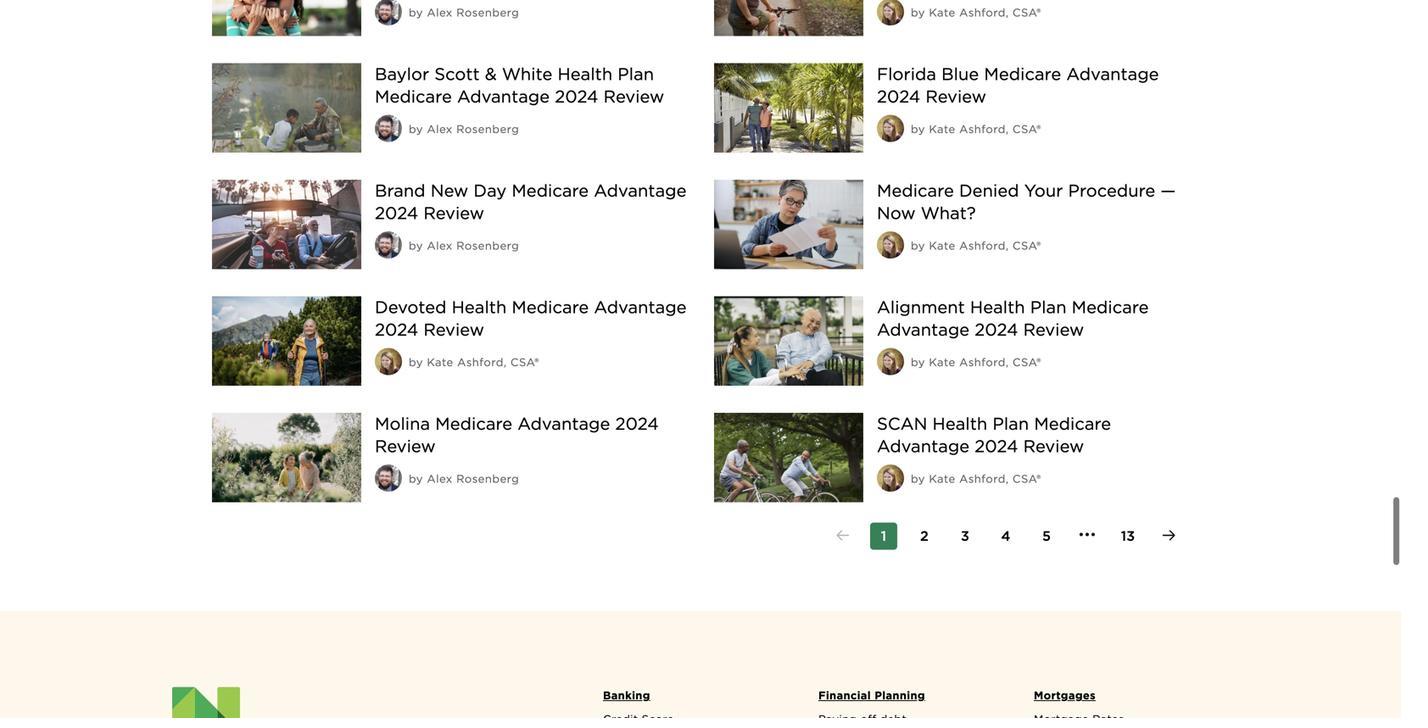 Task type: vqa. For each thing, say whether or not it's contained in the screenshot.


Task type: locate. For each thing, give the bounding box(es) containing it.
kate for scan health plan medicare advantage 2024 review
[[929, 473, 956, 486]]

by alex rosenberg down scott
[[409, 122, 519, 136]]

alex rosenberg's profile picture image
[[375, 0, 402, 25], [375, 115, 402, 142], [375, 232, 402, 259], [375, 465, 402, 492]]

2024 inside molina medicare advantage 2024 review
[[615, 414, 659, 434]]

denied
[[959, 181, 1019, 201]]

by kate ashford, csa® down devoted health medicare advantage 2024 review
[[409, 356, 539, 369]]

kate ashford, csa®'s profile picture image down scan at the right of the page
[[877, 465, 904, 492]]

csa® down florida blue medicare advantage 2024 review link
[[1013, 122, 1041, 136]]

kate ashford, csa® link down what?
[[929, 239, 1041, 252]]

2024
[[555, 86, 598, 107], [877, 86, 920, 107], [375, 203, 418, 223], [375, 320, 418, 340], [975, 320, 1018, 340], [615, 414, 659, 434], [975, 437, 1018, 457]]

kate ashford, csa®'s profile picture image up florida
[[877, 0, 904, 25]]

ashford, down florida blue medicare advantage 2024 review in the right top of the page
[[959, 122, 1009, 136]]

ashford, down scan health plan medicare advantage 2024 review link
[[959, 473, 1009, 486]]

ashford, up blue
[[959, 6, 1009, 19]]

csa® down scan health plan medicare advantage 2024 review
[[1013, 473, 1041, 486]]

2 alex rosenberg's profile picture image from the top
[[375, 115, 402, 142]]

by down scan at the right of the page
[[911, 473, 925, 486]]

day
[[474, 181, 507, 201]]

1 horizontal spatial plan
[[993, 414, 1029, 434]]

by alex rosenberg
[[409, 6, 519, 19], [409, 122, 519, 136], [409, 239, 519, 252], [409, 473, 519, 486]]

alex rosenberg's profile picture image down baylor
[[375, 115, 402, 142]]

alex down new
[[427, 239, 453, 252]]

kate ashford, csa®'s profile picture image down now
[[877, 232, 904, 259]]

ashford, down devoted health medicare advantage 2024 review
[[457, 356, 507, 369]]

review inside baylor scott & white health plan medicare advantage 2024 review
[[604, 86, 664, 107]]

4 alex from the top
[[427, 473, 453, 486]]

alignment health plan medicare advantage 2024 review
[[877, 297, 1149, 340]]

florida blue medicare advantage 2024 review
[[877, 64, 1159, 107]]

plan inside scan health plan medicare advantage 2024 review
[[993, 414, 1029, 434]]

mortgages link
[[1025, 688, 1229, 711]]

banking link
[[595, 688, 798, 711]]

by down the devoted
[[409, 356, 423, 369]]

florida
[[877, 64, 936, 84]]

by alex rosenberg for new
[[409, 239, 519, 252]]

now
[[877, 203, 916, 223]]

alex rosenberg's profile picture image for brand new day medicare advantage 2024 review
[[375, 232, 402, 259]]

3 alex from the top
[[427, 239, 453, 252]]

what?
[[921, 203, 976, 223]]

alex rosenberg's profile picture image up baylor
[[375, 0, 402, 25]]

scott
[[434, 64, 480, 84]]

1 vertical spatial plan
[[1030, 297, 1067, 318]]

by kate ashford, csa® down what?
[[911, 239, 1041, 252]]

by alex rosenberg down the molina medicare advantage 2024 review "link"
[[409, 473, 519, 486]]

health inside scan health plan medicare advantage 2024 review
[[933, 414, 988, 434]]

alex down the molina
[[427, 473, 453, 486]]

alignment
[[877, 297, 965, 318]]

alex rosenberg's profile picture image down "brand"
[[375, 232, 402, 259]]

alex rosenberg's profile picture image down the molina
[[375, 465, 402, 492]]

kate for alignment health plan medicare advantage 2024 review
[[929, 356, 956, 369]]

scan health plan medicare advantage 2024 review link
[[877, 414, 1111, 457]]

2024 inside devoted health medicare advantage 2024 review
[[375, 320, 418, 340]]

by down the molina
[[409, 473, 423, 486]]

health right the devoted
[[452, 297, 507, 318]]

by down baylor
[[409, 122, 423, 136]]

financial
[[818, 689, 871, 702]]

2024 inside alignment health plan medicare advantage 2024 review
[[975, 320, 1018, 340]]

advantage inside brand new day medicare advantage 2024 review
[[594, 181, 687, 201]]

health right white
[[558, 64, 613, 84]]

devoted health medicare advantage 2024 review link
[[375, 297, 687, 340]]

2 alex from the top
[[427, 122, 453, 136]]

alex rosenberg link up scott
[[427, 6, 519, 19]]

0 horizontal spatial plan
[[618, 64, 654, 84]]

2024 inside scan health plan medicare advantage 2024 review
[[975, 437, 1018, 457]]

blue
[[942, 64, 979, 84]]

3 alex rosenberg's profile picture image from the top
[[375, 232, 402, 259]]

1 by alex rosenberg from the top
[[409, 6, 519, 19]]

2 vertical spatial plan
[[993, 414, 1029, 434]]

4 alex rosenberg link from the top
[[427, 473, 519, 486]]

alex rosenberg's profile picture image for molina medicare advantage 2024 review
[[375, 465, 402, 492]]

planning
[[875, 689, 925, 702]]

by kate ashford, csa®
[[911, 6, 1041, 19], [911, 122, 1041, 136], [911, 239, 1041, 252], [409, 356, 539, 369], [911, 356, 1041, 369], [911, 473, 1041, 486]]

alex rosenberg link down the day at the left top
[[427, 239, 519, 252]]

health for devoted health medicare advantage 2024 review
[[452, 297, 507, 318]]

medicare denied your procedure — now what?
[[877, 181, 1176, 223]]

kate ashford, csa® link down alignment health plan medicare advantage 2024 review
[[929, 356, 1041, 369]]

kate ashford, csa® link down devoted health medicare advantage 2024 review
[[427, 356, 539, 369]]

kate ashford, csa®'s profile picture image down florida
[[877, 115, 904, 142]]

nerdwallet home page image
[[172, 688, 240, 718]]

plan
[[618, 64, 654, 84], [1030, 297, 1067, 318], [993, 414, 1029, 434]]

3 by alex rosenberg from the top
[[409, 239, 519, 252]]

5 link
[[1033, 523, 1060, 550]]

by kate ashford, csa® for florida blue medicare advantage 2024 review
[[911, 122, 1041, 136]]

kate down what?
[[929, 239, 956, 252]]

kate down the devoted
[[427, 356, 454, 369]]

alex rosenberg link down the molina medicare advantage 2024 review "link"
[[427, 473, 519, 486]]

by down now
[[911, 239, 925, 252]]

csa® down medicare denied your procedure — now what? link
[[1013, 239, 1041, 252]]

baylor
[[375, 64, 429, 84]]

brand new day medicare advantage 2024 review link
[[375, 181, 687, 223]]

2 horizontal spatial plan
[[1030, 297, 1067, 318]]

ashford, down alignment health plan medicare advantage 2024 review
[[959, 356, 1009, 369]]

by kate ashford, csa® down scan health plan medicare advantage 2024 review link
[[911, 473, 1041, 486]]

alex rosenberg link down scott
[[427, 122, 519, 136]]

kate ashford, csa®'s profile picture image for scan health plan medicare advantage 2024 review
[[877, 465, 904, 492]]

kate ashford, csa® link for florida blue medicare advantage 2024 review
[[929, 122, 1041, 136]]

1 rosenberg from the top
[[456, 6, 519, 19]]

review
[[604, 86, 664, 107], [926, 86, 986, 107], [424, 203, 484, 223], [424, 320, 484, 340], [1023, 320, 1084, 340], [375, 437, 436, 457], [1023, 437, 1084, 457]]

by kate ashford, csa® down blue
[[911, 122, 1041, 136]]

4 rosenberg from the top
[[456, 473, 519, 486]]

csa® down devoted health medicare advantage 2024 review
[[510, 356, 539, 369]]

alex rosenberg's profile picture image for baylor scott & white health plan medicare advantage 2024 review
[[375, 115, 402, 142]]

2 by alex rosenberg from the top
[[409, 122, 519, 136]]

by alex rosenberg down new
[[409, 239, 519, 252]]

csa® for florida blue medicare advantage 2024 review
[[1013, 122, 1041, 136]]

by alex rosenberg up scott
[[409, 6, 519, 19]]

kate ashford, csa®'s profile picture image for florida blue medicare advantage 2024 review
[[877, 115, 904, 142]]

by alex rosenberg for scott
[[409, 122, 519, 136]]

kate up "2" link
[[929, 473, 956, 486]]

kate ashford, csa®'s profile picture image
[[877, 0, 904, 25], [877, 115, 904, 142], [877, 232, 904, 259], [375, 348, 402, 375], [877, 348, 904, 375], [877, 465, 904, 492]]

4 alex rosenberg's profile picture image from the top
[[375, 465, 402, 492]]

by for alignment
[[911, 356, 925, 369]]

csa® down alignment health plan medicare advantage 2024 review
[[1013, 356, 1041, 369]]

ashford,
[[959, 6, 1009, 19], [959, 122, 1009, 136], [959, 239, 1009, 252], [457, 356, 507, 369], [959, 356, 1009, 369], [959, 473, 1009, 486]]

by alex rosenberg for medicare
[[409, 473, 519, 486]]

florida blue medicare advantage 2024 review link
[[877, 64, 1159, 107]]

kate ashford, csa® link for medicare denied your procedure — now what?
[[929, 239, 1041, 252]]

csa®
[[1013, 6, 1041, 19], [1013, 122, 1041, 136], [1013, 239, 1041, 252], [510, 356, 539, 369], [1013, 356, 1041, 369], [1013, 473, 1041, 486]]

1 alex rosenberg link from the top
[[427, 6, 519, 19]]

baylor scott & white health plan medicare advantage 2024 review link
[[375, 64, 664, 107]]

rosenberg down the day at the left top
[[456, 239, 519, 252]]

plan inside baylor scott & white health plan medicare advantage 2024 review
[[618, 64, 654, 84]]

kate ashford, csa®'s profile picture image for devoted health medicare advantage 2024 review
[[375, 348, 402, 375]]

csa® for alignment health plan medicare advantage 2024 review
[[1013, 356, 1041, 369]]

1 alex from the top
[[427, 6, 453, 19]]

kate ashford, csa® link down florida blue medicare advantage 2024 review in the right top of the page
[[929, 122, 1041, 136]]

medicare
[[984, 64, 1061, 84], [375, 86, 452, 107], [512, 181, 589, 201], [877, 181, 954, 201], [512, 297, 589, 318], [1072, 297, 1149, 318], [435, 414, 512, 434], [1034, 414, 1111, 434]]

by
[[409, 6, 423, 19], [911, 6, 925, 19], [409, 122, 423, 136], [911, 122, 925, 136], [409, 239, 423, 252], [911, 239, 925, 252], [409, 356, 423, 369], [911, 356, 925, 369], [409, 473, 423, 486], [911, 473, 925, 486]]

kate down alignment
[[929, 356, 956, 369]]

medicare inside baylor scott & white health plan medicare advantage 2024 review
[[375, 86, 452, 107]]

13
[[1121, 528, 1135, 545]]

health for scan health plan medicare advantage 2024 review
[[933, 414, 988, 434]]

0 vertical spatial plan
[[618, 64, 654, 84]]

kate ashford, csa® link
[[929, 6, 1041, 19], [929, 122, 1041, 136], [929, 239, 1041, 252], [427, 356, 539, 369], [929, 356, 1041, 369], [929, 473, 1041, 486]]

by for scan
[[911, 473, 925, 486]]

kate ashford, csa® link for devoted health medicare advantage 2024 review
[[427, 356, 539, 369]]

kate ashford, csa®'s profile picture image down the devoted
[[375, 348, 402, 375]]

rosenberg down the molina medicare advantage 2024 review "link"
[[456, 473, 519, 486]]

rosenberg
[[456, 6, 519, 19], [456, 122, 519, 136], [456, 239, 519, 252], [456, 473, 519, 486]]

kate ashford, csa®'s profile picture image down alignment
[[877, 348, 904, 375]]

plan inside alignment health plan medicare advantage 2024 review
[[1030, 297, 1067, 318]]

3 alex rosenberg link from the top
[[427, 239, 519, 252]]

—
[[1161, 181, 1176, 201]]

1
[[881, 528, 887, 545]]

ashford, for florida blue medicare advantage 2024 review
[[959, 122, 1009, 136]]

health right scan at the right of the page
[[933, 414, 988, 434]]

csa® for devoted health medicare advantage 2024 review
[[510, 356, 539, 369]]

alex rosenberg link
[[427, 6, 519, 19], [427, 122, 519, 136], [427, 239, 519, 252], [427, 473, 519, 486]]

health
[[558, 64, 613, 84], [452, 297, 507, 318], [970, 297, 1025, 318], [933, 414, 988, 434]]

by down "brand"
[[409, 239, 423, 252]]

2 alex rosenberg link from the top
[[427, 122, 519, 136]]

kate ashford, csa® link for alignment health plan medicare advantage 2024 review
[[929, 356, 1041, 369]]

advantage
[[1066, 64, 1159, 84], [457, 86, 550, 107], [594, 181, 687, 201], [594, 297, 687, 318], [877, 320, 970, 340], [518, 414, 610, 434], [877, 437, 970, 457]]

rosenberg down baylor scott & white health plan medicare advantage 2024 review
[[456, 122, 519, 136]]

kate for medicare denied your procedure — now what?
[[929, 239, 956, 252]]

alex rosenberg link for new
[[427, 239, 519, 252]]

health inside alignment health plan medicare advantage 2024 review
[[970, 297, 1025, 318]]

kate ashford, csa® link down scan health plan medicare advantage 2024 review link
[[929, 473, 1041, 486]]

alex up scott
[[427, 6, 453, 19]]

by down alignment
[[911, 356, 925, 369]]

health inside devoted health medicare advantage 2024 review
[[452, 297, 507, 318]]

review inside scan health plan medicare advantage 2024 review
[[1023, 437, 1084, 457]]

rosenberg up &
[[456, 6, 519, 19]]

alex
[[427, 6, 453, 19], [427, 122, 453, 136], [427, 239, 453, 252], [427, 473, 453, 486]]

kate
[[929, 6, 956, 19], [929, 122, 956, 136], [929, 239, 956, 252], [427, 356, 454, 369], [929, 356, 956, 369], [929, 473, 956, 486]]

by for brand
[[409, 239, 423, 252]]

3 rosenberg from the top
[[456, 239, 519, 252]]

alex rosenberg link for medicare
[[427, 473, 519, 486]]

medicare inside molina medicare advantage 2024 review
[[435, 414, 512, 434]]

advantage inside molina medicare advantage 2024 review
[[518, 414, 610, 434]]

medicare inside florida blue medicare advantage 2024 review
[[984, 64, 1061, 84]]

ashford, down what?
[[959, 239, 1009, 252]]

rosenberg for medicare
[[456, 473, 519, 486]]

alex for new
[[427, 239, 453, 252]]

kate ashford, csa®'s profile picture image for medicare denied your procedure — now what?
[[877, 232, 904, 259]]

by down florida
[[911, 122, 925, 136]]

by up florida
[[911, 6, 925, 19]]

csa® up florida blue medicare advantage 2024 review link
[[1013, 6, 1041, 19]]

2
[[920, 528, 929, 545]]

alex down scott
[[427, 122, 453, 136]]

2 rosenberg from the top
[[456, 122, 519, 136]]

4 by alex rosenberg from the top
[[409, 473, 519, 486]]

banking
[[603, 689, 650, 702]]

health for alignment health plan medicare advantage 2024 review
[[970, 297, 1025, 318]]

by kate ashford, csa® down alignment health plan medicare advantage 2024 review
[[911, 356, 1041, 369]]

by kate ashford, csa® for alignment health plan medicare advantage 2024 review
[[911, 356, 1041, 369]]

health right alignment
[[970, 297, 1025, 318]]

molina
[[375, 414, 430, 434]]

kate down blue
[[929, 122, 956, 136]]

ashford, for devoted health medicare advantage 2024 review
[[457, 356, 507, 369]]



Task type: describe. For each thing, give the bounding box(es) containing it.
1 link
[[870, 523, 897, 550]]

2 link
[[911, 523, 938, 550]]

csa® for scan health plan medicare advantage 2024 review
[[1013, 473, 1041, 486]]

medicare inside alignment health plan medicare advantage 2024 review
[[1072, 297, 1149, 318]]

&
[[485, 64, 497, 84]]

ashford, for medicare denied your procedure — now what?
[[959, 239, 1009, 252]]

by kate ashford, csa® for devoted health medicare advantage 2024 review
[[409, 356, 539, 369]]

ashford, for alignment health plan medicare advantage 2024 review
[[959, 356, 1009, 369]]

alex for medicare
[[427, 473, 453, 486]]

advantage inside alignment health plan medicare advantage 2024 review
[[877, 320, 970, 340]]

review inside devoted health medicare advantage 2024 review
[[424, 320, 484, 340]]

kate ashford, csa® link for scan health plan medicare advantage 2024 review
[[929, 473, 1041, 486]]

rosenberg for new
[[456, 239, 519, 252]]

by kate ashford, csa® up blue
[[911, 6, 1041, 19]]

your
[[1024, 181, 1063, 201]]

13 link
[[1114, 523, 1142, 550]]

review inside alignment health plan medicare advantage 2024 review
[[1023, 320, 1084, 340]]

advantage inside florida blue medicare advantage 2024 review
[[1066, 64, 1159, 84]]

procedure
[[1068, 181, 1155, 201]]

plan for alignment health plan medicare advantage 2024 review
[[1030, 297, 1067, 318]]

kate ashford, csa® link up blue
[[929, 6, 1041, 19]]

alex for scott
[[427, 122, 453, 136]]

rosenberg for scott
[[456, 122, 519, 136]]

csa® for medicare denied your procedure — now what?
[[1013, 239, 1041, 252]]

devoted health medicare advantage 2024 review
[[375, 297, 687, 340]]

kate for florida blue medicare advantage 2024 review
[[929, 122, 956, 136]]

kate for devoted health medicare advantage 2024 review
[[427, 356, 454, 369]]

by for florida
[[911, 122, 925, 136]]

devoted
[[375, 297, 447, 318]]

medicare inside brand new day medicare advantage 2024 review
[[512, 181, 589, 201]]

medicare inside devoted health medicare advantage 2024 review
[[512, 297, 589, 318]]

review inside florida blue medicare advantage 2024 review
[[926, 86, 986, 107]]

alex rosenberg link for scott
[[427, 122, 519, 136]]

by up baylor
[[409, 6, 423, 19]]

medicare denied your procedure — now what? link
[[877, 181, 1176, 223]]

medicare inside scan health plan medicare advantage 2024 review
[[1034, 414, 1111, 434]]

ashford, for scan health plan medicare advantage 2024 review
[[959, 473, 1009, 486]]

kate ashford, csa®'s profile picture image for alignment health plan medicare advantage 2024 review
[[877, 348, 904, 375]]

by kate ashford, csa® for scan health plan medicare advantage 2024 review
[[911, 473, 1041, 486]]

medicare inside medicare denied your procedure — now what?
[[877, 181, 954, 201]]

plan for scan health plan medicare advantage 2024 review
[[993, 414, 1029, 434]]

review inside brand new day medicare advantage 2024 review
[[424, 203, 484, 223]]

financial planning link
[[810, 688, 1014, 711]]

mortgages
[[1034, 689, 1096, 702]]

molina medicare advantage 2024 review
[[375, 414, 659, 457]]

molina medicare advantage 2024 review link
[[375, 414, 659, 457]]

5
[[1042, 528, 1051, 545]]

by kate ashford, csa® for medicare denied your procedure — now what?
[[911, 239, 1041, 252]]

white
[[502, 64, 552, 84]]

advantage inside scan health plan medicare advantage 2024 review
[[877, 437, 970, 457]]

brand
[[375, 181, 425, 201]]

new
[[431, 181, 468, 201]]

3 link
[[952, 523, 979, 550]]

by for molina
[[409, 473, 423, 486]]

4
[[1001, 528, 1011, 545]]

2024 inside baylor scott & white health plan medicare advantage 2024 review
[[555, 86, 598, 107]]

2024 inside florida blue medicare advantage 2024 review
[[877, 86, 920, 107]]

baylor scott & white health plan medicare advantage 2024 review
[[375, 64, 664, 107]]

review inside molina medicare advantage 2024 review
[[375, 437, 436, 457]]

advantage inside baylor scott & white health plan medicare advantage 2024 review
[[457, 86, 550, 107]]

3
[[961, 528, 969, 545]]

baylor scott & white health plan medicare advantage review image
[[212, 63, 361, 153]]

by for devoted
[[409, 356, 423, 369]]

brand new day medicare advantage 2024 review
[[375, 181, 687, 223]]

by for medicare
[[911, 239, 925, 252]]

alignment health plan medicare advantage 2024 review link
[[877, 297, 1149, 340]]

scan
[[877, 414, 927, 434]]

financial planning
[[818, 689, 925, 702]]

4 link
[[992, 523, 1019, 550]]

2024 inside brand new day medicare advantage 2024 review
[[375, 203, 418, 223]]

1 alex rosenberg's profile picture image from the top
[[375, 0, 402, 25]]

scan health plan medicare advantage 2024 review
[[877, 414, 1111, 457]]

health inside baylor scott & white health plan medicare advantage 2024 review
[[558, 64, 613, 84]]

advantage inside devoted health medicare advantage 2024 review
[[594, 297, 687, 318]]

kate up blue
[[929, 6, 956, 19]]

by for baylor
[[409, 122, 423, 136]]



